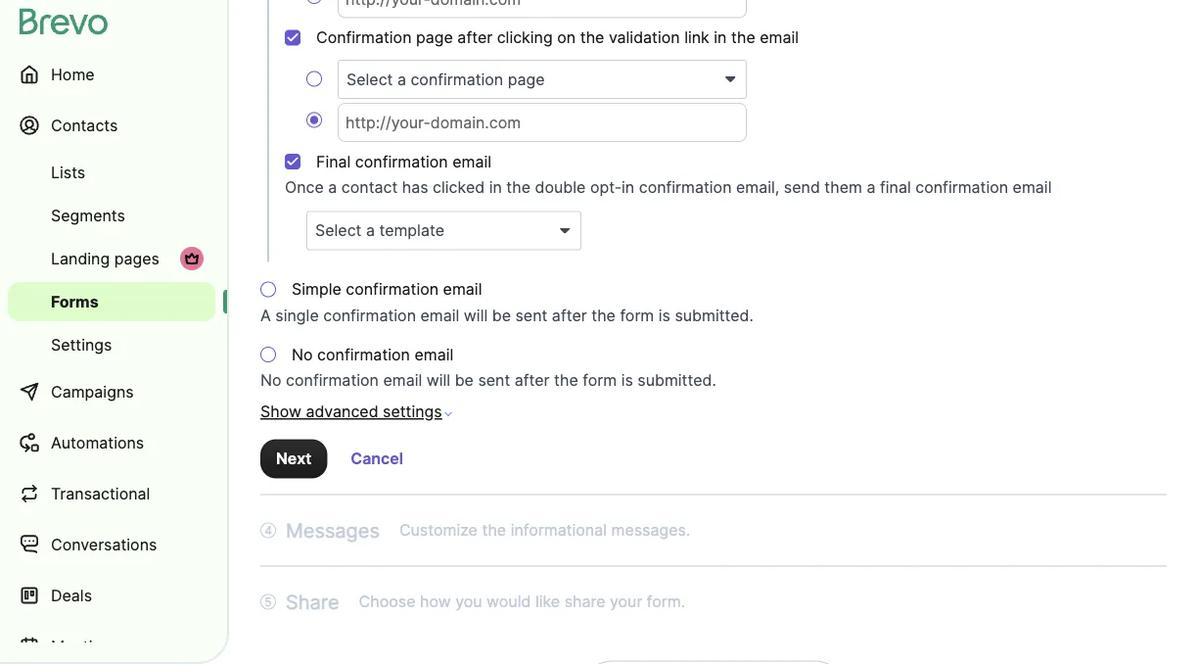 Task type: describe. For each thing, give the bounding box(es) containing it.
0 horizontal spatial after
[[458, 28, 493, 48]]

0 vertical spatial sent
[[516, 306, 548, 325]]

deals link
[[8, 572, 215, 619]]

page
[[416, 28, 453, 48]]

customize
[[400, 521, 478, 540]]

customize the informational messages.
[[400, 521, 691, 540]]

meetings link
[[8, 623, 215, 664]]

next
[[276, 450, 312, 469]]

single
[[276, 306, 319, 325]]

0 horizontal spatial in
[[489, 178, 502, 197]]

conversations
[[51, 535, 157, 554]]

1 a from the left
[[328, 178, 337, 197]]

cancel button
[[335, 440, 419, 479]]

like
[[536, 593, 560, 612]]

advanced
[[306, 403, 379, 422]]

clicking
[[497, 28, 553, 48]]

contacts link
[[8, 102, 215, 149]]

confirmation left the email,
[[639, 178, 732, 197]]

messages.
[[612, 521, 691, 540]]

cancel
[[351, 450, 404, 469]]

transactional link
[[8, 470, 215, 517]]

confirmation up has
[[355, 152, 448, 171]]

pages
[[114, 249, 160, 268]]

form.
[[647, 593, 686, 612]]

2 http://your-domain.com text field from the top
[[338, 103, 747, 143]]

lists
[[51, 163, 85, 182]]

0 vertical spatial be
[[492, 306, 511, 325]]

1 vertical spatial sent
[[478, 371, 511, 390]]

confirmation up the show advanced settings at the bottom left of the page
[[317, 345, 410, 364]]

no confirmation email
[[292, 345, 454, 364]]

contact
[[342, 178, 398, 197]]

validation
[[609, 28, 680, 48]]

has
[[402, 178, 429, 197]]

left___rvooi image
[[184, 251, 200, 266]]

1 vertical spatial after
[[552, 306, 587, 325]]

automations
[[51, 433, 144, 452]]

0 horizontal spatial be
[[455, 371, 474, 390]]

on
[[558, 28, 576, 48]]

deals
[[51, 586, 92, 605]]

a single confirmation email will be sent after the form is submitted.
[[261, 306, 754, 325]]

settings
[[383, 403, 442, 422]]

show
[[261, 403, 302, 422]]

send
[[784, 178, 821, 197]]

landing pages
[[51, 249, 160, 268]]

forms link
[[8, 282, 215, 321]]

them
[[825, 178, 863, 197]]



Task type: vqa. For each thing, say whether or not it's contained in the screenshot.
them
yes



Task type: locate. For each thing, give the bounding box(es) containing it.
confirmation right final
[[916, 178, 1009, 197]]

0 vertical spatial http://your-domain.com text field
[[338, 0, 747, 19]]

http://your-domain.com text field up the double
[[338, 103, 747, 143]]

forms
[[51, 292, 99, 311]]

be down a single confirmation email will be sent after the form is submitted.
[[455, 371, 474, 390]]

http://your-domain.com text field
[[338, 0, 747, 19], [338, 103, 747, 143]]

1 horizontal spatial form
[[620, 306, 655, 325]]

no confirmation email will be sent after the form is submitted.
[[261, 371, 717, 390]]

0 horizontal spatial is
[[622, 371, 634, 390]]

lists link
[[8, 153, 215, 192]]

http://your-domain.com text field up "confirmation page after clicking on the validation link in the email"
[[338, 0, 747, 19]]

choose how you would like share your form.
[[359, 593, 686, 612]]

sent up the no confirmation email will be sent after the form is submitted.
[[516, 306, 548, 325]]

1 vertical spatial form
[[583, 371, 617, 390]]

home link
[[8, 51, 215, 98]]

1 horizontal spatial in
[[622, 178, 635, 197]]

sent down a single confirmation email will be sent after the form is submitted.
[[478, 371, 511, 390]]

campaigns
[[51, 382, 134, 401]]

1 vertical spatial will
[[427, 371, 451, 390]]

1 vertical spatial submitted.
[[638, 371, 717, 390]]

1 vertical spatial be
[[455, 371, 474, 390]]

share
[[286, 590, 340, 614]]

in right link at the right top of the page
[[714, 28, 727, 48]]

confirmation
[[316, 28, 412, 48]]

settings link
[[8, 325, 215, 364]]

campaigns link
[[8, 368, 215, 415]]

settings
[[51, 335, 112, 354]]

5
[[265, 595, 272, 609]]

share
[[565, 593, 606, 612]]

is
[[659, 306, 671, 325], [622, 371, 634, 390]]

link
[[685, 28, 710, 48]]

clicked
[[433, 178, 485, 197]]

no for no confirmation email
[[292, 345, 313, 364]]

final
[[316, 152, 351, 171]]

0 horizontal spatial a
[[328, 178, 337, 197]]

segments link
[[8, 196, 215, 235]]

no down single on the top left
[[292, 345, 313, 364]]

a left final
[[867, 178, 876, 197]]

show advanced settings
[[261, 403, 442, 422]]

0 horizontal spatial no
[[261, 371, 282, 390]]

no up show
[[261, 371, 282, 390]]

home
[[51, 65, 95, 84]]

confirmation up the "no confirmation email"
[[346, 280, 439, 299]]

will
[[464, 306, 488, 325], [427, 371, 451, 390]]

0 vertical spatial is
[[659, 306, 671, 325]]

conversations link
[[8, 521, 215, 568]]

1 horizontal spatial a
[[867, 178, 876, 197]]

sent
[[516, 306, 548, 325], [478, 371, 511, 390]]

0 vertical spatial form
[[620, 306, 655, 325]]

segments
[[51, 206, 125, 225]]

would
[[487, 593, 531, 612]]

meetings
[[51, 637, 119, 656]]

confirmation up 'advanced'
[[286, 371, 379, 390]]

0 vertical spatial will
[[464, 306, 488, 325]]

email,
[[737, 178, 780, 197]]

email
[[760, 28, 799, 48], [453, 152, 492, 171], [1013, 178, 1052, 197], [443, 280, 482, 299], [421, 306, 460, 325], [415, 345, 454, 364], [383, 371, 422, 390]]

1 horizontal spatial sent
[[516, 306, 548, 325]]

2 a from the left
[[867, 178, 876, 197]]

0 vertical spatial submitted.
[[675, 306, 754, 325]]

double
[[535, 178, 586, 197]]

informational
[[511, 521, 607, 540]]

a
[[328, 178, 337, 197], [867, 178, 876, 197]]

0 vertical spatial no
[[292, 345, 313, 364]]

will up settings
[[427, 371, 451, 390]]

in
[[714, 28, 727, 48], [489, 178, 502, 197], [622, 178, 635, 197]]

simple confirmation email
[[292, 280, 482, 299]]

confirmation
[[355, 152, 448, 171], [639, 178, 732, 197], [916, 178, 1009, 197], [346, 280, 439, 299], [323, 306, 416, 325], [317, 345, 410, 364], [286, 371, 379, 390]]

be
[[492, 306, 511, 325], [455, 371, 474, 390]]

your
[[610, 593, 643, 612]]

confirmation page after clicking on the validation link in the email
[[316, 28, 799, 48]]

after
[[458, 28, 493, 48], [552, 306, 587, 325], [515, 371, 550, 390]]

1 horizontal spatial after
[[515, 371, 550, 390]]

messages
[[286, 519, 380, 543]]

1 horizontal spatial no
[[292, 345, 313, 364]]

a
[[261, 306, 271, 325]]

opt-
[[591, 178, 622, 197]]

the
[[581, 28, 605, 48], [732, 28, 756, 48], [507, 178, 531, 197], [592, 306, 616, 325], [554, 371, 579, 390], [482, 521, 507, 540]]

1 horizontal spatial be
[[492, 306, 511, 325]]

will up the no confirmation email will be sent after the form is submitted.
[[464, 306, 488, 325]]

landing pages link
[[8, 239, 215, 278]]

how
[[420, 593, 451, 612]]

no
[[292, 345, 313, 364], [261, 371, 282, 390]]

1 horizontal spatial is
[[659, 306, 671, 325]]

1 vertical spatial is
[[622, 371, 634, 390]]

landing
[[51, 249, 110, 268]]

2 horizontal spatial after
[[552, 306, 587, 325]]

simple
[[292, 280, 342, 299]]

submitted.
[[675, 306, 754, 325], [638, 371, 717, 390]]

be up the no confirmation email will be sent after the form is submitted.
[[492, 306, 511, 325]]

in right the double
[[622, 178, 635, 197]]

confirmation down simple confirmation email
[[323, 306, 416, 325]]

final
[[881, 178, 912, 197]]

final confirmation email
[[316, 152, 492, 171]]

in right clicked
[[489, 178, 502, 197]]

choose
[[359, 593, 416, 612]]

0 horizontal spatial form
[[583, 371, 617, 390]]

no for no confirmation email will be sent after the form is submitted.
[[261, 371, 282, 390]]

once a contact has clicked in the double opt-in confirmation email, send them a final confirmation email
[[285, 178, 1052, 197]]

1 http://your-domain.com text field from the top
[[338, 0, 747, 19]]

transactional
[[51, 484, 150, 503]]

1 vertical spatial http://your-domain.com text field
[[338, 103, 747, 143]]

2 vertical spatial after
[[515, 371, 550, 390]]

1 vertical spatial no
[[261, 371, 282, 390]]

next button
[[261, 440, 327, 479]]

contacts
[[51, 116, 118, 135]]

4
[[265, 524, 272, 538]]

0 horizontal spatial sent
[[478, 371, 511, 390]]

0 vertical spatial after
[[458, 28, 493, 48]]

form
[[620, 306, 655, 325], [583, 371, 617, 390]]

a down the final
[[328, 178, 337, 197]]

you
[[456, 593, 483, 612]]

2 horizontal spatial in
[[714, 28, 727, 48]]

1 horizontal spatial will
[[464, 306, 488, 325]]

0 horizontal spatial will
[[427, 371, 451, 390]]

automations link
[[8, 419, 215, 466]]

once
[[285, 178, 324, 197]]



